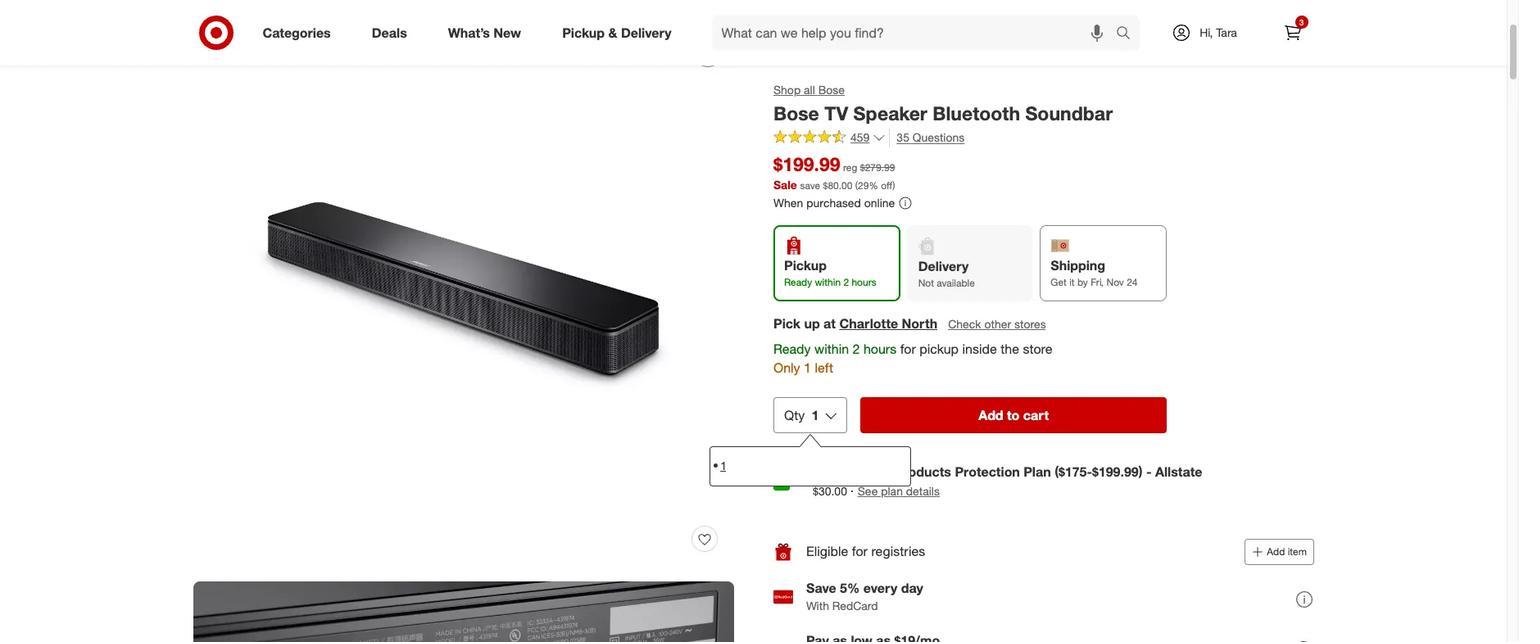 Task type: vqa. For each thing, say whether or not it's contained in the screenshot.
Find Stores Find
no



Task type: locate. For each thing, give the bounding box(es) containing it.
1 vertical spatial for
[[852, 544, 867, 560]]

1 horizontal spatial for
[[900, 341, 916, 358]]

categories link
[[249, 15, 351, 51]]

3
[[1300, 17, 1304, 27]]

0 vertical spatial add
[[978, 407, 1003, 424]]

2 vertical spatial 2
[[813, 464, 820, 480]]

1 horizontal spatial pickup
[[784, 258, 826, 274]]

for inside ready within 2 hours for pickup inside the store only 1 left
[[900, 341, 916, 358]]

5%
[[840, 581, 860, 597]]

speaker
[[853, 102, 927, 125]]

delivery
[[621, 24, 672, 41], [918, 258, 968, 275]]

item
[[1288, 546, 1307, 558]]

ready up pick
[[784, 276, 812, 289]]

0 vertical spatial bose
[[818, 83, 845, 97]]

0 vertical spatial 2
[[843, 276, 849, 289]]

0 horizontal spatial add
[[978, 407, 1003, 424]]

check other stores button
[[947, 316, 1047, 334]]

check other stores
[[948, 317, 1046, 331]]

2 inside ready within 2 hours for pickup inside the store only 1 left
[[852, 341, 860, 358]]

None checkbox
[[773, 475, 790, 491]]

1 horizontal spatial 2
[[843, 276, 849, 289]]

add inside 'button'
[[1267, 546, 1285, 558]]

1 vertical spatial within
[[814, 341, 849, 358]]

delivery up available
[[918, 258, 968, 275]]

reg
[[843, 161, 857, 173]]

2 down pick up at charlotte north
[[852, 341, 860, 358]]

0 vertical spatial for
[[900, 341, 916, 358]]

every
[[863, 581, 897, 597]]

check
[[948, 317, 981, 331]]

delivery inside delivery not available
[[918, 258, 968, 275]]

pickup left &
[[562, 24, 605, 41]]

0 vertical spatial 1
[[804, 360, 811, 376]]

pickup inside the pickup ready within 2 hours
[[784, 258, 826, 274]]

allstate
[[1155, 464, 1202, 480]]

to
[[1007, 407, 1019, 424]]

0 vertical spatial ready
[[784, 276, 812, 289]]

within up 'left'
[[814, 341, 849, 358]]

2 horizontal spatial 2
[[852, 341, 860, 358]]

other
[[984, 317, 1011, 331]]

audio
[[855, 464, 891, 480]]

pickup up up
[[784, 258, 826, 274]]

35
[[896, 130, 909, 144]]

charlotte north button
[[839, 315, 937, 334]]

0 horizontal spatial 2
[[813, 464, 820, 480]]

1 vertical spatial 1
[[811, 407, 819, 424]]

up
[[804, 316, 820, 332]]

pickup
[[562, 24, 605, 41], [784, 258, 826, 274]]

0 vertical spatial within
[[815, 276, 840, 289]]

hours up charlotte
[[851, 276, 876, 289]]

delivery right &
[[621, 24, 672, 41]]

bose tv speaker bluetooth soundbar, 1 of 12 image
[[193, 28, 734, 569]]

protection
[[955, 464, 1020, 480]]

see plan details button
[[857, 483, 940, 500]]

1 vertical spatial delivery
[[918, 258, 968, 275]]

add
[[978, 407, 1003, 424], [1267, 546, 1285, 558]]

when
[[773, 196, 803, 210]]

redcard
[[832, 599, 878, 613]]

off
[[881, 180, 892, 192]]

1
[[804, 360, 811, 376], [811, 407, 819, 424], [720, 459, 726, 473]]

hours
[[851, 276, 876, 289], [863, 341, 896, 358]]

35 questions
[[896, 130, 964, 144]]

ready
[[784, 276, 812, 289], [773, 341, 811, 358]]

by
[[1077, 276, 1088, 289]]

add for add item
[[1267, 546, 1285, 558]]

add left to on the bottom of the page
[[978, 407, 1003, 424]]

available
[[937, 277, 975, 289]]

search
[[1108, 26, 1148, 42]]

1 vertical spatial ready
[[773, 341, 811, 358]]

add left item
[[1267, 546, 1285, 558]]

pickup & delivery
[[562, 24, 672, 41]]

at
[[823, 316, 835, 332]]

for
[[900, 341, 916, 358], [852, 544, 867, 560]]

1 horizontal spatial delivery
[[918, 258, 968, 275]]

0 vertical spatial hours
[[851, 276, 876, 289]]

sale
[[773, 178, 797, 192]]

add for add to cart
[[978, 407, 1003, 424]]

1 vertical spatial add
[[1267, 546, 1285, 558]]

within up at
[[815, 276, 840, 289]]

1 vertical spatial hours
[[863, 341, 896, 358]]

year
[[823, 464, 851, 480]]

2 vertical spatial 1
[[720, 459, 726, 473]]

1 vertical spatial 2
[[852, 341, 860, 358]]

bose right the all
[[818, 83, 845, 97]]

bose
[[818, 83, 845, 97], [773, 102, 819, 125]]

1 horizontal spatial add
[[1267, 546, 1285, 558]]

2 inside 2 year audio products protection plan ($175-$199.99) - allstate $30.00 · see plan details
[[813, 464, 820, 480]]

add inside button
[[978, 407, 1003, 424]]

hours down charlotte north button
[[863, 341, 896, 358]]

1 vertical spatial pickup
[[784, 258, 826, 274]]

0 horizontal spatial pickup
[[562, 24, 605, 41]]

2 up pick up at charlotte north
[[843, 276, 849, 289]]

purchased
[[806, 196, 861, 210]]

hours inside the pickup ready within 2 hours
[[851, 276, 876, 289]]

hi, tara
[[1200, 25, 1237, 39]]

2 left year
[[813, 464, 820, 480]]

80.00
[[828, 180, 852, 192]]

save
[[800, 180, 820, 192]]

all
[[804, 83, 815, 97]]

0 vertical spatial delivery
[[621, 24, 672, 41]]

0 vertical spatial pickup
[[562, 24, 605, 41]]

1 link
[[720, 448, 900, 484]]

qty 1
[[784, 407, 819, 424]]

ready up only
[[773, 341, 811, 358]]

details
[[906, 484, 940, 498]]

bose down "shop"
[[773, 102, 819, 125]]

pickup & delivery link
[[548, 15, 692, 51]]

with
[[806, 599, 829, 613]]

shop all bose bose tv speaker bluetooth soundbar
[[773, 83, 1113, 125]]

within
[[815, 276, 840, 289], [814, 341, 849, 358]]

(
[[855, 180, 858, 192]]

deals
[[372, 24, 407, 41]]

for down north
[[900, 341, 916, 358]]

for right "eligible" on the bottom of the page
[[852, 544, 867, 560]]

)
[[892, 180, 895, 192]]

1 vertical spatial bose
[[773, 102, 819, 125]]

when purchased online
[[773, 196, 895, 210]]

2
[[843, 276, 849, 289], [852, 341, 860, 358], [813, 464, 820, 480]]



Task type: describe. For each thing, give the bounding box(es) containing it.
products
[[894, 464, 951, 480]]

plan
[[881, 484, 903, 498]]

·
[[850, 483, 854, 499]]

$199.99)
[[1092, 464, 1142, 480]]

hi,
[[1200, 25, 1213, 39]]

not
[[918, 277, 934, 289]]

only
[[773, 360, 800, 376]]

29
[[858, 180, 869, 192]]

add to cart
[[978, 407, 1049, 424]]

$
[[823, 180, 828, 192]]

$199.99 reg $279.99 sale save $ 80.00 ( 29 % off )
[[773, 152, 895, 192]]

what's new
[[448, 24, 521, 41]]

north
[[902, 316, 937, 332]]

what's new link
[[434, 15, 542, 51]]

35 questions link
[[889, 128, 964, 147]]

save
[[806, 581, 836, 597]]

3 link
[[1275, 15, 1311, 51]]

the
[[1000, 341, 1019, 358]]

within inside ready within 2 hours for pickup inside the store only 1 left
[[814, 341, 849, 358]]

eligible
[[806, 544, 848, 560]]

pick up at charlotte north
[[773, 316, 937, 332]]

shipping
[[1050, 258, 1105, 274]]

what's
[[448, 24, 490, 41]]

%
[[869, 180, 878, 192]]

day
[[901, 581, 923, 597]]

within inside the pickup ready within 2 hours
[[815, 276, 840, 289]]

charlotte
[[839, 316, 898, 332]]

store
[[1023, 341, 1052, 358]]

hours inside ready within 2 hours for pickup inside the store only 1 left
[[863, 341, 896, 358]]

-
[[1146, 464, 1151, 480]]

save 5% every day with redcard
[[806, 581, 923, 613]]

pick
[[773, 316, 800, 332]]

pickup
[[919, 341, 959, 358]]

What can we help you find? suggestions appear below search field
[[712, 15, 1120, 51]]

tv
[[824, 102, 848, 125]]

$30.00
[[813, 484, 847, 498]]

nov
[[1106, 276, 1124, 289]]

fri,
[[1090, 276, 1104, 289]]

eligible for registries
[[806, 544, 925, 560]]

delivery not available
[[918, 258, 975, 289]]

soundbar
[[1025, 102, 1113, 125]]

1 inside 1 link
[[720, 459, 726, 473]]

($175-
[[1054, 464, 1092, 480]]

0 horizontal spatial for
[[852, 544, 867, 560]]

it
[[1069, 276, 1074, 289]]

new
[[494, 24, 521, 41]]

deals link
[[358, 15, 428, 51]]

qty
[[784, 407, 805, 424]]

shop
[[773, 83, 800, 97]]

image gallery element
[[193, 28, 734, 643]]

pickup for &
[[562, 24, 605, 41]]

ready inside the pickup ready within 2 hours
[[784, 276, 812, 289]]

459
[[850, 130, 869, 144]]

add to cart button
[[860, 398, 1167, 434]]

1 inside ready within 2 hours for pickup inside the store only 1 left
[[804, 360, 811, 376]]

ready inside ready within 2 hours for pickup inside the store only 1 left
[[773, 341, 811, 358]]

pickup ready within 2 hours
[[784, 258, 876, 289]]

2 year audio products protection plan ($175-$199.99) - allstate $30.00 · see plan details
[[813, 464, 1202, 499]]

stores
[[1014, 317, 1046, 331]]

24
[[1127, 276, 1137, 289]]

tara
[[1216, 25, 1237, 39]]

&
[[608, 24, 617, 41]]

shipping get it by fri, nov 24
[[1050, 258, 1137, 289]]

categories
[[263, 24, 331, 41]]

0 horizontal spatial delivery
[[621, 24, 672, 41]]

cart
[[1023, 407, 1049, 424]]

2 inside the pickup ready within 2 hours
[[843, 276, 849, 289]]

plan
[[1023, 464, 1051, 480]]

get
[[1050, 276, 1066, 289]]

pickup for ready
[[784, 258, 826, 274]]

ready within 2 hours for pickup inside the store only 1 left
[[773, 341, 1052, 376]]

add item
[[1267, 546, 1307, 558]]

search button
[[1108, 15, 1148, 54]]

459 link
[[773, 128, 886, 148]]

$199.99
[[773, 152, 840, 175]]

add item button
[[1245, 539, 1314, 565]]

$279.99
[[860, 161, 895, 173]]

see
[[857, 484, 878, 498]]

online
[[864, 196, 895, 210]]

bluetooth
[[932, 102, 1020, 125]]

left
[[815, 360, 833, 376]]



